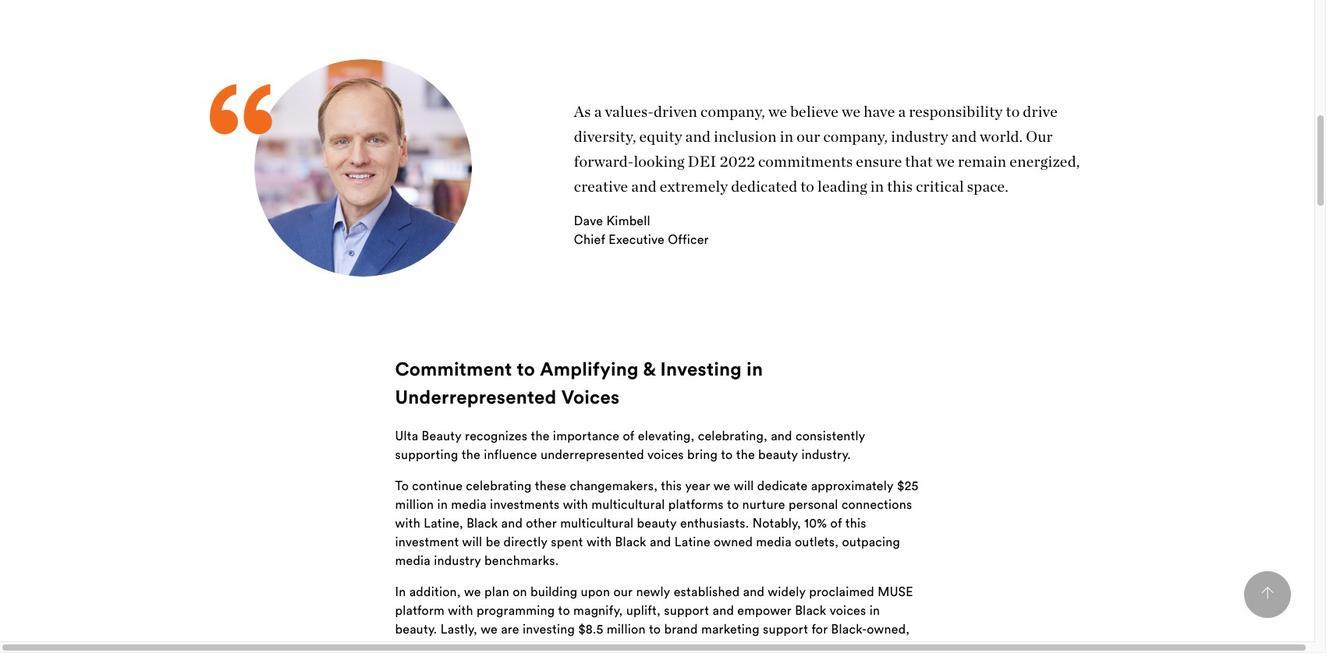 Task type: locate. For each thing, give the bounding box(es) containing it.
0 horizontal spatial of
[[623, 428, 635, 444]]

black inside in addition, we plan on building upon our newly established and widely proclaimed muse platform with programming to magnify, uplift, support and empower black voices in beauty. lastly, we are investing $8.5 million to brand marketing support for black-owned, black-founded and black-led brands within our assortment, more than doubling last yea
[[795, 603, 827, 618]]

1 vertical spatial media
[[756, 534, 792, 550]]

drive
[[1023, 103, 1058, 121]]

owned
[[714, 534, 753, 550]]

ulta
[[395, 428, 418, 444]]

with right spent at the bottom
[[587, 534, 612, 550]]

of right 10%
[[831, 515, 842, 531]]

0 vertical spatial of
[[623, 428, 635, 444]]

back to top image
[[1262, 588, 1274, 600]]

industry down investment
[[434, 553, 481, 568]]

personal
[[789, 497, 838, 512]]

million up within
[[607, 622, 646, 637]]

beauty up dedicate
[[758, 447, 798, 462]]

forward-
[[574, 152, 634, 171]]

will left the be
[[462, 534, 483, 550]]

0 vertical spatial media
[[451, 497, 487, 512]]

black up for on the bottom right of the page
[[795, 603, 827, 618]]

to down celebrating,
[[721, 447, 733, 462]]

our right within
[[646, 640, 665, 654]]

with up lastly,
[[448, 603, 473, 618]]

addition,
[[409, 584, 461, 600]]

marketing
[[701, 622, 760, 637]]

and up "marketing"
[[713, 603, 734, 618]]

other
[[526, 515, 557, 531]]

newly
[[636, 584, 671, 600]]

of left elevating,
[[623, 428, 635, 444]]

in inside commitment to amplifying & investing in underrepresented voices
[[747, 357, 763, 381]]

black- up last
[[831, 622, 867, 637]]

this left the year
[[661, 478, 682, 494]]

0 horizontal spatial beauty
[[637, 515, 677, 531]]

supporting
[[395, 447, 458, 462]]

0 vertical spatial support
[[664, 603, 709, 618]]

industry up that
[[891, 127, 949, 146]]

1 vertical spatial voices
[[830, 603, 866, 618]]

0 vertical spatial our
[[797, 127, 820, 146]]

investment
[[395, 534, 459, 550]]

1 vertical spatial company,
[[823, 127, 888, 146]]

0 horizontal spatial will
[[462, 534, 483, 550]]

million inside in addition, we plan on building upon our newly established and widely proclaimed muse platform with programming to magnify, uplift, support and empower black voices in beauty. lastly, we are investing $8.5 million to brand marketing support for black-owned, black-founded and black-led brands within our assortment, more than doubling last yea
[[607, 622, 646, 637]]

1 vertical spatial black
[[615, 534, 647, 550]]

widely
[[768, 584, 806, 600]]

of inside ulta beauty recognizes the importance of elevating, celebrating, and consistently supporting the influence underrepresented voices bring to the beauty industry.
[[623, 428, 635, 444]]

the down recognizes
[[462, 447, 481, 462]]

a right as
[[594, 103, 602, 121]]

media up latine,
[[451, 497, 487, 512]]

black- down "beauty."
[[395, 640, 431, 654]]

this up outpacing
[[846, 515, 867, 531]]

million down to
[[395, 497, 434, 512]]

to left drive
[[1006, 103, 1020, 121]]

0 vertical spatial company,
[[701, 103, 765, 121]]

in up owned,
[[870, 603, 880, 618]]

approximately
[[811, 478, 894, 494]]

0 vertical spatial this
[[887, 177, 913, 196]]

1 vertical spatial our
[[614, 584, 633, 600]]

our up the commitments
[[797, 127, 820, 146]]

2 horizontal spatial this
[[887, 177, 913, 196]]

commitment
[[395, 357, 512, 381]]

voices inside in addition, we plan on building upon our newly established and widely proclaimed muse platform with programming to magnify, uplift, support and empower black voices in beauty. lastly, we are investing $8.5 million to brand marketing support for black-owned, black-founded and black-led brands within our assortment, more than doubling last yea
[[830, 603, 866, 618]]

media down investment
[[395, 553, 431, 568]]

we up critical at the right top
[[936, 152, 955, 171]]

2 vertical spatial black
[[795, 603, 827, 618]]

0 horizontal spatial voices
[[648, 447, 684, 462]]

media
[[451, 497, 487, 512], [756, 534, 792, 550], [395, 553, 431, 568]]

voices inside ulta beauty recognizes the importance of elevating, celebrating, and consistently supporting the influence underrepresented voices bring to the beauty industry.
[[648, 447, 684, 462]]

beauty up 'latine' at the right of the page
[[637, 515, 677, 531]]

the
[[531, 428, 550, 444], [462, 447, 481, 462], [736, 447, 755, 462]]

2 horizontal spatial black
[[795, 603, 827, 618]]

voices down elevating,
[[648, 447, 684, 462]]

1 horizontal spatial media
[[451, 497, 487, 512]]

recognizes
[[465, 428, 528, 444]]

0 vertical spatial beauty
[[758, 447, 798, 462]]

we right the year
[[714, 478, 731, 494]]

1 vertical spatial will
[[462, 534, 483, 550]]

black up the be
[[467, 515, 498, 531]]

ulta beauty recognizes the importance of elevating, celebrating, and consistently supporting the influence underrepresented voices bring to the beauty industry.
[[395, 428, 866, 462]]

leading
[[818, 177, 867, 196]]

led
[[543, 640, 561, 654]]

investing
[[660, 357, 742, 381]]

will
[[734, 478, 754, 494], [462, 534, 483, 550]]

0 vertical spatial voices
[[648, 447, 684, 462]]

2 vertical spatial media
[[395, 553, 431, 568]]

the up influence
[[531, 428, 550, 444]]

2022
[[720, 152, 755, 171]]

to
[[1006, 103, 1020, 121], [801, 177, 815, 196], [517, 357, 535, 381], [721, 447, 733, 462], [727, 497, 739, 512], [558, 603, 570, 618], [649, 622, 661, 637]]

chief
[[574, 232, 606, 248]]

that
[[905, 152, 933, 171]]

our inside as a values-driven company, we believe we have a responsibility to drive diversity, equity and inclusion in our company, industry and world. our forward-looking dei 2022 commitments ensure that we remain energized, creative and extremely dedicated to leading in this critical space.
[[797, 127, 820, 146]]

2 horizontal spatial our
[[797, 127, 820, 146]]

uplift,
[[626, 603, 661, 618]]

our up "uplift,"
[[614, 584, 633, 600]]

black-
[[831, 622, 867, 637], [395, 640, 431, 654], [507, 640, 543, 654]]

on
[[513, 584, 527, 600]]

outlets,
[[795, 534, 839, 550]]

black- down are
[[507, 640, 543, 654]]

investing
[[523, 622, 575, 637]]

0 horizontal spatial black
[[467, 515, 498, 531]]

we inside to continue celebrating these changemakers, this year we will dedicate approximately $25 million in media investments with multicultural platforms to nurture personal connections with latine, black and other multicultural beauty enthusiasts. notably, 10% of this investment will be directly spent with black and latine owned media outlets, outpacing media industry benchmarks.
[[714, 478, 731, 494]]

1 horizontal spatial voices
[[830, 603, 866, 618]]

multicultural down changemakers,
[[592, 497, 665, 512]]

magnify,
[[573, 603, 623, 618]]

platforms
[[669, 497, 724, 512]]

to down the commitments
[[801, 177, 815, 196]]

the down celebrating,
[[736, 447, 755, 462]]

industry inside to continue celebrating these changemakers, this year we will dedicate approximately $25 million in media investments with multicultural platforms to nurture personal connections with latine, black and other multicultural beauty enthusiasts. notably, 10% of this investment will be directly spent with black and latine owned media outlets, outpacing media industry benchmarks.
[[434, 553, 481, 568]]

0 horizontal spatial industry
[[434, 553, 481, 568]]

beauty
[[758, 447, 798, 462], [637, 515, 677, 531]]

company, up inclusion
[[701, 103, 765, 121]]

support
[[664, 603, 709, 618], [763, 622, 808, 637]]

changemakers,
[[570, 478, 658, 494]]

in right investing
[[747, 357, 763, 381]]

media down notably, at right
[[756, 534, 792, 550]]

to down "uplift,"
[[649, 622, 661, 637]]

1 a from the left
[[594, 103, 602, 121]]

&
[[643, 357, 656, 381]]

extremely
[[660, 177, 728, 196]]

1 vertical spatial million
[[607, 622, 646, 637]]

1 vertical spatial beauty
[[637, 515, 677, 531]]

amplifying
[[540, 357, 639, 381]]

voices down proclaimed
[[830, 603, 866, 618]]

support up than
[[763, 622, 808, 637]]

0 vertical spatial will
[[734, 478, 754, 494]]

1 horizontal spatial industry
[[891, 127, 949, 146]]

0 vertical spatial industry
[[891, 127, 949, 146]]

in
[[780, 127, 794, 146], [871, 177, 884, 196], [747, 357, 763, 381], [437, 497, 448, 512], [870, 603, 880, 618]]

1 horizontal spatial million
[[607, 622, 646, 637]]

0 vertical spatial million
[[395, 497, 434, 512]]

within
[[607, 640, 643, 654]]

0 horizontal spatial company,
[[701, 103, 765, 121]]

1 horizontal spatial support
[[763, 622, 808, 637]]

0 horizontal spatial a
[[594, 103, 602, 121]]

latine
[[675, 534, 711, 550]]

we
[[768, 103, 787, 121], [842, 103, 861, 121], [936, 152, 955, 171], [714, 478, 731, 494], [464, 584, 481, 600], [481, 622, 498, 637]]

support up brand at the bottom of the page
[[664, 603, 709, 618]]

million inside to continue celebrating these changemakers, this year we will dedicate approximately $25 million in media investments with multicultural platforms to nurture personal connections with latine, black and other multicultural beauty enthusiasts. notably, 10% of this investment will be directly spent with black and latine owned media outlets, outpacing media industry benchmarks.
[[395, 497, 434, 512]]

a right have
[[898, 103, 906, 121]]

to up underrepresented
[[517, 357, 535, 381]]

1 vertical spatial multicultural
[[560, 515, 634, 531]]

we left are
[[481, 622, 498, 637]]

this down that
[[887, 177, 913, 196]]

1 horizontal spatial our
[[646, 640, 665, 654]]

platform
[[395, 603, 445, 618]]

beauty.
[[395, 622, 437, 637]]

and right celebrating,
[[771, 428, 793, 444]]

latine,
[[424, 515, 463, 531]]

established
[[674, 584, 740, 600]]

in inside to continue celebrating these changemakers, this year we will dedicate approximately $25 million in media investments with multicultural platforms to nurture personal connections with latine, black and other multicultural beauty enthusiasts. notably, 10% of this investment will be directly spent with black and latine owned media outlets, outpacing media industry benchmarks.
[[437, 497, 448, 512]]

celebrating,
[[698, 428, 768, 444]]

1 vertical spatial of
[[831, 515, 842, 531]]

1 horizontal spatial beauty
[[758, 447, 798, 462]]

2 vertical spatial our
[[646, 640, 665, 654]]

critical
[[916, 177, 964, 196]]

1 horizontal spatial a
[[898, 103, 906, 121]]

0 horizontal spatial million
[[395, 497, 434, 512]]

1 vertical spatial industry
[[434, 553, 481, 568]]

and down responsibility at the top right of page
[[952, 127, 977, 146]]

0 horizontal spatial media
[[395, 553, 431, 568]]

we left have
[[842, 103, 861, 121]]

industry inside as a values-driven company, we believe we have a responsibility to drive diversity, equity and inclusion in our company, industry and world. our forward-looking dei 2022 commitments ensure that we remain energized, creative and extremely dedicated to leading in this critical space.
[[891, 127, 949, 146]]

will up nurture
[[734, 478, 754, 494]]

empower
[[738, 603, 792, 618]]

to up enthusiasts.
[[727, 497, 739, 512]]

10%
[[805, 515, 827, 531]]

diversity,
[[574, 127, 636, 146]]

notably,
[[753, 515, 801, 531]]

of
[[623, 428, 635, 444], [831, 515, 842, 531]]

1 horizontal spatial this
[[846, 515, 867, 531]]

company,
[[701, 103, 765, 121], [823, 127, 888, 146]]

multicultural up spent at the bottom
[[560, 515, 634, 531]]

in inside in addition, we plan on building upon our newly established and widely proclaimed muse platform with programming to magnify, uplift, support and empower black voices in beauty. lastly, we are investing $8.5 million to brand marketing support for black-owned, black-founded and black-led brands within our assortment, more than doubling last yea
[[870, 603, 880, 618]]

year
[[685, 478, 710, 494]]

1 vertical spatial this
[[661, 478, 682, 494]]

black up newly
[[615, 534, 647, 550]]

1 horizontal spatial of
[[831, 515, 842, 531]]

1 horizontal spatial the
[[531, 428, 550, 444]]

million
[[395, 497, 434, 512], [607, 622, 646, 637]]

company, up ensure
[[823, 127, 888, 146]]

be
[[486, 534, 500, 550]]

influence
[[484, 447, 537, 462]]

of inside to continue celebrating these changemakers, this year we will dedicate approximately $25 million in media investments with multicultural platforms to nurture personal connections with latine, black and other multicultural beauty enthusiasts. notably, 10% of this investment will be directly spent with black and latine owned media outlets, outpacing media industry benchmarks.
[[831, 515, 842, 531]]

in up latine,
[[437, 497, 448, 512]]

and down investments at the bottom
[[501, 515, 523, 531]]

more
[[741, 640, 771, 654]]

benchmarks.
[[485, 553, 559, 568]]



Task type: describe. For each thing, give the bounding box(es) containing it.
spent
[[551, 534, 583, 550]]

celebrating
[[466, 478, 532, 494]]

we left believe
[[768, 103, 787, 121]]

in up the commitments
[[780, 127, 794, 146]]

than
[[774, 640, 800, 654]]

to continue celebrating these changemakers, this year we will dedicate approximately $25 million in media investments with multicultural platforms to nurture personal connections with latine, black and other multicultural beauty enthusiasts. notably, 10% of this investment will be directly spent with black and latine owned media outlets, outpacing media industry benchmarks.
[[395, 478, 919, 568]]

0 horizontal spatial support
[[664, 603, 709, 618]]

assortment,
[[669, 640, 737, 654]]

in addition, we plan on building upon our newly established and widely proclaimed muse platform with programming to magnify, uplift, support and empower black voices in beauty. lastly, we are investing $8.5 million to brand marketing support for black-owned, black-founded and black-led brands within our assortment, more than doubling last yea
[[395, 584, 915, 654]]

0 horizontal spatial black-
[[395, 640, 431, 654]]

nurture
[[742, 497, 785, 512]]

elevating,
[[638, 428, 695, 444]]

dave kimbell chief executive officer
[[574, 213, 709, 248]]

enthusiasts.
[[680, 515, 749, 531]]

and left 'latine' at the right of the page
[[650, 534, 671, 550]]

1 horizontal spatial black-
[[507, 640, 543, 654]]

0 horizontal spatial our
[[614, 584, 633, 600]]

for
[[812, 622, 828, 637]]

and up dei
[[686, 127, 711, 146]]

last
[[857, 640, 878, 654]]

$8.5
[[578, 622, 604, 637]]

and down looking
[[631, 177, 657, 196]]

and inside ulta beauty recognizes the importance of elevating, celebrating, and consistently supporting the influence underrepresented voices bring to the beauty industry.
[[771, 428, 793, 444]]

values-
[[605, 103, 654, 121]]

brand
[[664, 622, 698, 637]]

with up investment
[[395, 515, 420, 531]]

this inside as a values-driven company, we believe we have a responsibility to drive diversity, equity and inclusion in our company, industry and world. our forward-looking dei 2022 commitments ensure that we remain energized, creative and extremely dedicated to leading in this critical space.
[[887, 177, 913, 196]]

investments
[[490, 497, 560, 512]]

connections
[[842, 497, 912, 512]]

dave
[[574, 213, 603, 229]]

remain
[[958, 152, 1007, 171]]

0 horizontal spatial this
[[661, 478, 682, 494]]

owned,
[[867, 622, 910, 637]]

lastly,
[[441, 622, 477, 637]]

muse
[[878, 584, 914, 600]]

founded
[[431, 640, 479, 654]]

and down are
[[482, 640, 504, 654]]

with down these
[[563, 497, 588, 512]]

beauty
[[422, 428, 462, 444]]

beauty inside ulta beauty recognizes the importance of elevating, celebrating, and consistently supporting the influence underrepresented voices bring to the beauty industry.
[[758, 447, 798, 462]]

2 horizontal spatial black-
[[831, 622, 867, 637]]

dedicated
[[731, 177, 798, 196]]

consistently
[[796, 428, 866, 444]]

our
[[1026, 127, 1053, 146]]

dei
[[688, 152, 717, 171]]

in down ensure
[[871, 177, 884, 196]]

are
[[501, 622, 519, 637]]

0 horizontal spatial the
[[462, 447, 481, 462]]

underrepresented
[[541, 447, 644, 462]]

1 horizontal spatial black
[[615, 534, 647, 550]]

brands
[[564, 640, 604, 654]]

1 vertical spatial support
[[763, 622, 808, 637]]

kimbell
[[607, 213, 651, 229]]

doubling
[[803, 640, 854, 654]]

energized,
[[1010, 152, 1080, 171]]

proclaimed
[[809, 584, 875, 600]]

executive
[[609, 232, 665, 248]]

ensure
[[856, 152, 902, 171]]

in
[[395, 584, 406, 600]]

as
[[574, 103, 591, 121]]

we left plan
[[464, 584, 481, 600]]

to inside to continue celebrating these changemakers, this year we will dedicate approximately $25 million in media investments with multicultural platforms to nurture personal connections with latine, black and other multicultural beauty enthusiasts. notably, 10% of this investment will be directly spent with black and latine owned media outlets, outpacing media industry benchmarks.
[[727, 497, 739, 512]]

upon
[[581, 584, 610, 600]]

inclusion
[[714, 127, 777, 146]]

continue
[[412, 478, 463, 494]]

industry.
[[802, 447, 851, 462]]

1 horizontal spatial will
[[734, 478, 754, 494]]

2 horizontal spatial media
[[756, 534, 792, 550]]

to down the building
[[558, 603, 570, 618]]

world.
[[980, 127, 1023, 146]]

with inside in addition, we plan on building upon our newly established and widely proclaimed muse platform with programming to magnify, uplift, support and empower black voices in beauty. lastly, we are investing $8.5 million to brand marketing support for black-owned, black-founded and black-led brands within our assortment, more than doubling last yea
[[448, 603, 473, 618]]

$25
[[897, 478, 919, 494]]

space.
[[967, 177, 1009, 196]]

equity
[[639, 127, 682, 146]]

creative
[[574, 177, 628, 196]]

and up empower
[[743, 584, 765, 600]]

2 vertical spatial this
[[846, 515, 867, 531]]

beauty inside to continue celebrating these changemakers, this year we will dedicate approximately $25 million in media investments with multicultural platforms to nurture personal connections with latine, black and other multicultural beauty enthusiasts. notably, 10% of this investment will be directly spent with black and latine owned media outlets, outpacing media industry benchmarks.
[[637, 515, 677, 531]]

programming
[[477, 603, 555, 618]]

as a values-driven company, we believe we have a responsibility to drive diversity, equity and inclusion in our company, industry and world. our forward-looking dei 2022 commitments ensure that we remain energized, creative and extremely dedicated to leading in this critical space.
[[574, 103, 1080, 196]]

responsibility
[[909, 103, 1003, 121]]

to inside commitment to amplifying & investing in underrepresented voices
[[517, 357, 535, 381]]

underrepresented
[[395, 385, 557, 409]]

believe
[[790, 103, 839, 121]]

1 horizontal spatial company,
[[823, 127, 888, 146]]

these
[[535, 478, 567, 494]]

dedicate
[[757, 478, 808, 494]]

voices
[[562, 385, 620, 409]]

have
[[864, 103, 895, 121]]

2 a from the left
[[898, 103, 906, 121]]

outpacing
[[842, 534, 900, 550]]

driven
[[654, 103, 698, 121]]

directly
[[504, 534, 548, 550]]

2 horizontal spatial the
[[736, 447, 755, 462]]

building
[[531, 584, 578, 600]]

to
[[395, 478, 409, 494]]

bring
[[687, 447, 718, 462]]

commitment to amplifying & investing in underrepresented voices
[[395, 357, 763, 409]]

0 vertical spatial multicultural
[[592, 497, 665, 512]]

commitments
[[758, 152, 853, 171]]

0 vertical spatial black
[[467, 515, 498, 531]]

officer
[[668, 232, 709, 248]]

to inside ulta beauty recognizes the importance of elevating, celebrating, and consistently supporting the influence underrepresented voices bring to the beauty industry.
[[721, 447, 733, 462]]



Task type: vqa. For each thing, say whether or not it's contained in the screenshot.
influence
yes



